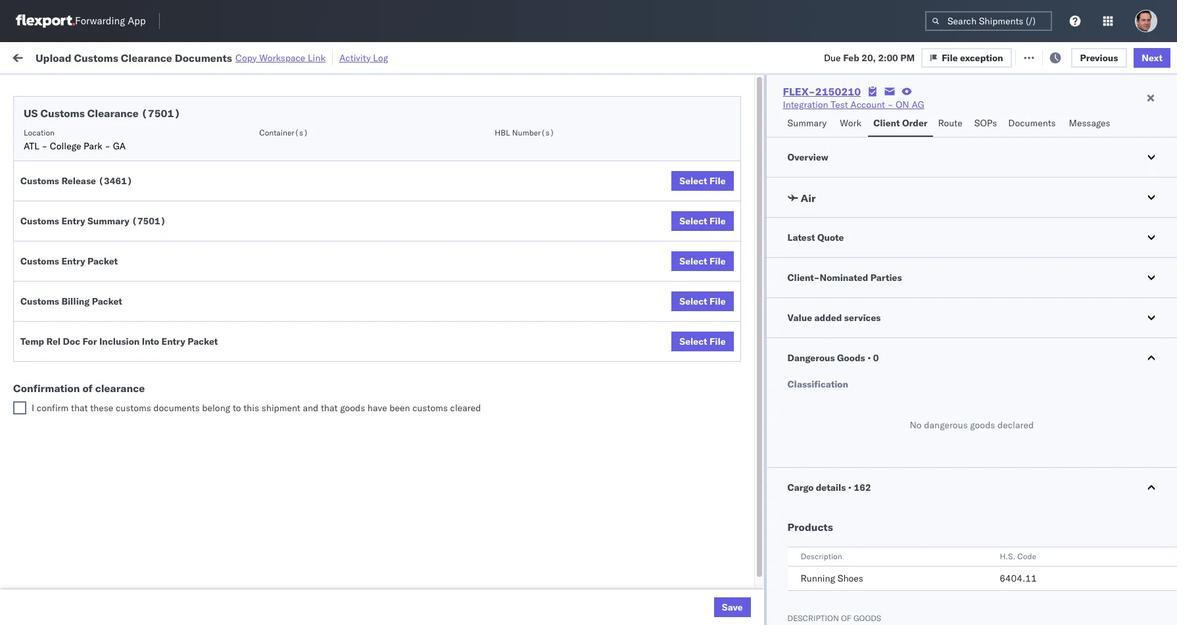 Task type: vqa. For each thing, say whether or not it's contained in the screenshot.
Park
yes



Task type: describe. For each thing, give the bounding box(es) containing it.
1:59 for confirm pickup from los angeles, ca
[[212, 98, 232, 110]]

schedule for first the schedule pickup from los angeles, ca button
[[30, 120, 69, 132]]

2 vertical spatial packet
[[188, 336, 218, 347]]

ocean fcl for bookings
[[403, 359, 449, 371]]

previous button
[[1072, 48, 1128, 67]]

due feb 20, 2:00 pm
[[824, 52, 915, 63]]

packet for customs billing packet
[[92, 295, 122, 307]]

file for customs release (3461)
[[710, 175, 726, 187]]

confirm for 2:00 am cst, feb 25, 2023
[[30, 358, 64, 370]]

2 schedule delivery appointment from the top
[[30, 214, 162, 225]]

customs down by:
[[40, 107, 85, 120]]

numbers for mbl/mawb numbers
[[944, 107, 977, 117]]

operator
[[1061, 107, 1092, 117]]

3 schedule pickup from los angeles, ca from the top
[[30, 410, 177, 435]]

activity log
[[340, 52, 388, 63]]

angeles, for the confirm pickup from los angeles, ca link related to 11:30
[[136, 323, 172, 335]]

0 vertical spatial work
[[144, 51, 167, 63]]

number(s)
[[512, 128, 555, 138]]

1 2097290 from the top
[[755, 562, 795, 573]]

client order button
[[869, 111, 933, 137]]

dangerous goods • 0
[[788, 352, 879, 364]]

1 2001714 from the top
[[755, 185, 795, 197]]

2 ping from the left
[[574, 98, 596, 110]]

6404.11
[[1000, 572, 1037, 584]]

flexport. image
[[16, 14, 75, 28]]

upload for proof
[[30, 387, 60, 399]]

air
[[801, 191, 816, 205]]

flex-2006134
[[726, 98, 795, 110]]

2 ping - test entity from the left
[[574, 98, 650, 110]]

confirm delivery link
[[30, 358, 100, 371]]

1 customs from the left
[[116, 402, 151, 414]]

schedule delivery appointment button for 9:30 pm cst, feb 21, 2023
[[30, 271, 162, 285]]

activity log button
[[340, 50, 388, 65]]

mbl/mawb numbers
[[896, 107, 977, 117]]

next button
[[1135, 48, 1171, 67]]

schedule pickup from los angeles, ca link for 1st the schedule pickup from los angeles, ca button from the bottom
[[30, 235, 187, 262]]

bookings test consignee for confirm pickup from los angeles, ca
[[574, 301, 679, 313]]

into
[[142, 336, 159, 347]]

latest quote
[[788, 232, 844, 243]]

0 vertical spatial pm
[[901, 52, 915, 63]]

1 vertical spatial 2150210
[[755, 388, 795, 400]]

documents inside documents button
[[1009, 117, 1056, 129]]

confirm for 1:59 am cst, feb 17, 2023
[[30, 91, 64, 103]]

1 vertical spatial flex-2150210
[[726, 388, 795, 400]]

2 17, from the top
[[293, 127, 307, 139]]

4 ca from the top
[[30, 307, 43, 319]]

upload proof of delivery link
[[30, 387, 132, 400]]

11:30
[[212, 330, 238, 342]]

2 1:59 am cst, feb 17, 2023 from the top
[[212, 127, 332, 139]]

3 ca from the top
[[30, 249, 43, 261]]

1 bicu1234565, demu1232567 from the top
[[811, 474, 945, 486]]

2 confirm from the top
[[30, 294, 64, 306]]

numbers for container numbers
[[811, 113, 843, 122]]

confirmation of clearance
[[13, 382, 145, 395]]

1 vertical spatial 2:00
[[212, 359, 232, 371]]

2 confirm pickup from los angeles, ca from the top
[[30, 294, 172, 319]]

1 lcl from the top
[[432, 156, 448, 168]]

4 resize handle column header from the left
[[466, 102, 482, 625]]

2 flex-1911466 from the top
[[726, 475, 795, 487]]

goods
[[838, 352, 866, 364]]

1 07492792403 from the top
[[896, 562, 959, 573]]

1 western from the top
[[687, 185, 721, 197]]

2 flex-2001714 from the top
[[726, 214, 795, 226]]

client-
[[788, 272, 820, 284]]

1 schedule pickup from los angeles, ca button from the top
[[30, 119, 187, 147]]

Search Shipments (/) text field
[[926, 11, 1053, 31]]

test inside 'link'
[[831, 99, 849, 111]]

3 lcl from the top
[[432, 272, 448, 284]]

2 lagerfeld from the top
[[593, 591, 632, 602]]

2 schedule delivery appointment link from the top
[[30, 213, 162, 226]]

2 karl lagerfeld international b.v c/o bleckmann from the top
[[574, 591, 772, 602]]

1 1988285 from the top
[[755, 127, 795, 139]]

fcl for bookings test consignee
[[432, 359, 449, 371]]

2 flex-1988285 from the top
[[726, 156, 795, 168]]

entry for summary
[[61, 215, 85, 227]]

0 horizontal spatial documents
[[175, 51, 232, 64]]

1 ca from the top
[[30, 104, 43, 116]]

2 1988285 from the top
[[755, 156, 795, 168]]

1 c/o from the top
[[707, 562, 723, 573]]

have
[[368, 402, 387, 414]]

temp
[[20, 336, 44, 347]]

4 flex-1911466 from the top
[[726, 533, 795, 544]]

schedule pickup from los angeles, ca for first the schedule pickup from los angeles, ca button
[[30, 120, 177, 145]]

doc
[[63, 336, 80, 347]]

schedule pickup from los angeles international airport
[[30, 178, 174, 203]]

2 karl from the top
[[574, 591, 591, 602]]

integration test account - on ag
[[783, 99, 925, 111]]

2 b.v from the top
[[690, 591, 705, 602]]

ocean lcl for 9:30 pm cst, feb 21, 2023's schedule delivery appointment link
[[403, 272, 448, 284]]

2 vertical spatial entry
[[162, 336, 185, 347]]

latest quote button
[[767, 218, 1178, 257]]

products,
[[598, 156, 638, 168]]

client order
[[874, 117, 928, 129]]

no
[[910, 419, 922, 431]]

17, for ocean fcl
[[293, 98, 307, 110]]

0 horizontal spatial summary
[[88, 215, 129, 227]]

2 vertical spatial integration
[[574, 214, 619, 226]]

2 integration test account - western digital from the top
[[574, 214, 751, 226]]

1 resize handle column header from the left
[[188, 102, 204, 625]]

1 otter products - test account from the top
[[488, 127, 615, 139]]

h.s.
[[1000, 551, 1016, 561]]

summary inside button
[[788, 117, 827, 129]]

latest
[[788, 232, 816, 243]]

and
[[303, 402, 319, 414]]

documents
[[154, 402, 200, 414]]

6 ca from the top
[[30, 423, 43, 435]]

1 bleckmann from the top
[[725, 562, 772, 573]]

• for goods
[[868, 352, 871, 364]]

consignee for confirm pickup from los angeles, ca
[[634, 301, 679, 313]]

2006134
[[755, 98, 795, 110]]

21, for schedule pickup from los angeles, ca
[[292, 243, 307, 255]]

hbl
[[495, 128, 510, 138]]

container numbers button
[[804, 99, 876, 123]]

clearance
[[95, 382, 145, 395]]

ocean for schedule delivery appointment button associated with 9:30 pm cst, feb 21, 2023
[[403, 272, 430, 284]]

778 at risk
[[248, 51, 294, 63]]

log
[[373, 52, 388, 63]]

1 that from the left
[[71, 402, 88, 414]]

schedule pickup from los angeles international airport button
[[30, 177, 187, 205]]

schiphol,
[[62, 596, 101, 608]]

1 vertical spatial integration
[[574, 185, 619, 197]]

1 flex-2001714 from the top
[[726, 185, 795, 197]]

los inside schedule pickup from los angeles international airport
[[124, 178, 139, 190]]

park
[[84, 140, 102, 152]]

route button
[[933, 111, 970, 137]]

--
[[896, 533, 908, 544]]

2 vertical spatial international
[[635, 591, 688, 602]]

angeles
[[141, 178, 174, 190]]

schedule delivery appointment link for 9:30 pm cst, feb 21, 2023
[[30, 271, 162, 284]]

4 1911466 from the top
[[755, 533, 795, 544]]

0 vertical spatial goods
[[340, 402, 365, 414]]

from for the confirm pickup from los angeles, ca link related to 11:30
[[97, 323, 116, 335]]

2 schedule pickup from los angeles, ca button from the top
[[30, 235, 187, 263]]

5 resize handle column header from the left
[[551, 102, 567, 625]]

2 vertical spatial products
[[788, 520, 834, 534]]

of inside button
[[87, 387, 96, 399]]

summary button
[[783, 111, 835, 137]]

maeu1234567 for schedule pickup from los angeles, ca
[[811, 243, 877, 255]]

amsterdam
[[124, 583, 172, 595]]

upload customs clearance documents copy workspace link
[[36, 51, 326, 64]]

1 horizontal spatial 2150210
[[816, 85, 861, 98]]

value
[[788, 312, 813, 324]]

2 customs from the left
[[413, 402, 448, 414]]

2 resize handle column header from the left
[[334, 102, 350, 625]]

1 flex-1988285 from the top
[[726, 127, 795, 139]]

schedule for second schedule delivery appointment button from the bottom
[[30, 214, 69, 225]]

dangerous
[[788, 352, 835, 364]]

running shoes
[[801, 572, 864, 584]]

flex-1919147
[[726, 417, 795, 429]]

message (10)
[[177, 51, 237, 63]]

schedule pickup from amsterdam airport schiphol, haarlemmermeer, netherlands button
[[30, 583, 187, 621]]

2 c/o from the top
[[707, 591, 723, 602]]

2:00 am cst, feb 25, 2023
[[212, 359, 332, 371]]

1 1911466 from the top
[[755, 446, 795, 458]]

import work button
[[106, 42, 172, 72]]

select file button for temp rel doc for inclusion into entry packet
[[672, 332, 734, 351]]

of for confirmation
[[83, 382, 93, 395]]

description of goods
[[788, 613, 882, 623]]

2 schedule delivery appointment button from the top
[[30, 213, 162, 227]]

5 ca from the top
[[30, 336, 43, 348]]

7 resize handle column header from the left
[[788, 102, 804, 625]]

1977428 for schedule pickup from los angeles, ca
[[755, 243, 795, 255]]

schedule pickup from los angeles international airport link
[[30, 177, 187, 204]]

select file button for customs release (3461)
[[672, 171, 734, 191]]

save button
[[714, 597, 751, 617]]

778
[[248, 51, 265, 63]]

entry for packet
[[61, 255, 85, 267]]

air button
[[767, 178, 1178, 217]]

1 b.v from the top
[[690, 562, 705, 573]]

consignee for confirm delivery
[[634, 359, 679, 371]]

1 karl from the top
[[574, 562, 591, 573]]

shipment
[[262, 402, 301, 414]]

ocean for schedule delivery appointment button related to 1:59 am cst, feb 17, 2023
[[403, 156, 430, 168]]

honeywell for schedule pickup from los angeles, ca
[[574, 243, 617, 255]]

otter left products,
[[574, 156, 595, 168]]

customs down forwarding
[[74, 51, 118, 64]]

am for ping
[[234, 98, 249, 110]]

17, for ocean lcl
[[293, 156, 307, 168]]

mawb1234
[[896, 214, 948, 226]]

delivery for 9:30 pm cst, feb 21, 2023
[[72, 271, 105, 283]]

dangerous
[[925, 419, 968, 431]]

value added services
[[788, 312, 881, 324]]

1 vertical spatial work
[[840, 117, 862, 129]]

integration inside 'link'
[[783, 99, 829, 111]]

2 confirm pickup from los angeles, ca button from the top
[[30, 293, 187, 321]]

flex-1911408 for confirm delivery
[[726, 359, 795, 371]]

bookings test consignee for confirm delivery
[[574, 359, 679, 371]]

pm for schedule delivery appointment
[[234, 272, 249, 284]]

3 flex-1911466 from the top
[[726, 504, 795, 516]]

i confirm that these customs documents belong to this shipment and that goods have been customs cleared
[[32, 402, 481, 414]]

schedule delivery appointment for 1:59 am cst, feb 17, 2023
[[30, 156, 162, 167]]

messages
[[1070, 117, 1111, 129]]

file for customs entry summary (7501)
[[710, 215, 726, 227]]

forwarding app link
[[16, 14, 146, 28]]

1 entity from the left
[[540, 98, 565, 110]]

fcl for ping - test entity
[[432, 98, 449, 110]]

11 resize handle column header from the left
[[1144, 102, 1160, 625]]

2 bicu1234565, from the top
[[811, 532, 875, 544]]

file for customs entry packet
[[710, 255, 726, 267]]

1 vertical spatial products
[[512, 156, 550, 168]]

1 flex-1911466 from the top
[[726, 446, 795, 458]]

client
[[874, 117, 900, 129]]

sops button
[[970, 111, 1004, 137]]

1 ping - test entity from the left
[[488, 98, 565, 110]]

2 1911466 from the top
[[755, 475, 795, 487]]

pm for schedule pickup from los angeles, ca
[[234, 243, 249, 255]]

2 western from the top
[[687, 214, 721, 226]]

no dangerous goods declared
[[910, 419, 1034, 431]]

1 bicu1234565, from the top
[[811, 474, 875, 486]]

select file button for customs billing packet
[[672, 291, 734, 311]]

am for bookings
[[234, 359, 249, 371]]

mbl/mawb numbers button
[[890, 105, 1041, 118]]

3 schedule pickup from los angeles, ca link from the top
[[30, 409, 187, 435]]

2 confirm pickup from los angeles, ca link from the top
[[30, 293, 187, 319]]

maeu1234567 for confirm pickup from los angeles, ca
[[811, 330, 877, 341]]

pickup inside schedule pickup from los angeles international airport
[[72, 178, 100, 190]]

flex-1977428 for schedule pickup from los angeles, ca
[[726, 243, 795, 255]]

cleared
[[450, 402, 481, 414]]

am for honeywell
[[240, 330, 255, 342]]

filtered by:
[[13, 81, 60, 92]]

1 nyku9743990 from the top
[[811, 127, 875, 139]]

customs for customs entry summary (7501)
[[20, 215, 59, 227]]

ocean lcl for 1st the schedule pickup from los angeles, ca button from the bottom schedule pickup from los angeles, ca link
[[403, 243, 448, 255]]

previous
[[1081, 52, 1119, 63]]

ag
[[912, 99, 925, 111]]

flxt00001977428a for confirm pickup from los angeles, ca
[[896, 330, 987, 342]]

3 1911466 from the top
[[755, 504, 795, 516]]

haarlemmermeer,
[[104, 596, 179, 608]]

9 resize handle column header from the left
[[1038, 102, 1054, 625]]

atl
[[24, 140, 39, 152]]

select file for customs release (3461)
[[680, 175, 726, 187]]

7 schedule from the top
[[30, 410, 69, 421]]

client-nominated parties
[[788, 272, 902, 284]]

1 karl lagerfeld international b.v c/o bleckmann from the top
[[574, 562, 772, 573]]

flxt00001977428a for schedule delivery appointment
[[896, 272, 987, 284]]

schedule pickup from los angeles, ca for 1st the schedule pickup from los angeles, ca button from the bottom
[[30, 236, 177, 261]]

select file button for customs entry summary (7501)
[[672, 211, 734, 231]]

select for temp rel doc for inclusion into entry packet
[[680, 336, 708, 347]]



Task type: locate. For each thing, give the bounding box(es) containing it.
hbl number(s)
[[495, 128, 555, 138]]

1 vertical spatial description
[[788, 613, 839, 623]]

select for customs entry packet
[[680, 255, 708, 267]]

from up haarlemmermeer,
[[102, 583, 122, 595]]

messages button
[[1064, 111, 1118, 137]]

ocean lcl for schedule delivery appointment link related to 1:59 am cst, feb 17, 2023
[[403, 156, 448, 168]]

2 vertical spatial confirm pickup from los angeles, ca
[[30, 323, 172, 348]]

1 schedule delivery appointment button from the top
[[30, 155, 162, 169]]

schedule for 1st the schedule pickup from los angeles, ca button from the bottom
[[30, 236, 69, 248]]

0 vertical spatial karl
[[574, 562, 591, 573]]

schedule pickup from amsterdam airport schiphol, haarlemmermeer, netherlands link
[[30, 583, 187, 621]]

products down number(s)
[[512, 156, 550, 168]]

1977428 up the client-
[[755, 243, 795, 255]]

2097290 right save
[[755, 591, 795, 602]]

delivery down for
[[66, 358, 100, 370]]

2 appointment from the top
[[108, 214, 162, 225]]

1:59 for schedule delivery appointment
[[212, 156, 232, 168]]

1 vertical spatial 17,
[[293, 127, 307, 139]]

25, up and
[[299, 388, 313, 400]]

1 vertical spatial karl
[[574, 591, 591, 602]]

schedule for schedule delivery appointment button associated with 9:30 pm cst, feb 21, 2023
[[30, 271, 69, 283]]

2 lcl from the top
[[432, 243, 448, 255]]

angeles, for schedule pickup from los angeles, ca link related to first the schedule pickup from los angeles, ca button
[[141, 120, 177, 132]]

ocean for confirm delivery button
[[403, 359, 430, 371]]

1 vertical spatial flxt00001977428a
[[896, 272, 987, 284]]

link
[[308, 52, 326, 63]]

(7501) for customs entry summary (7501)
[[132, 215, 166, 227]]

angeles, for second the confirm pickup from los angeles, ca link from the bottom of the page
[[136, 294, 172, 306]]

confirm pickup from los angeles, ca button for 11:30 am cst, feb 24, 2023
[[30, 322, 187, 350]]

ca left the rel
[[30, 336, 43, 348]]

1 flxt00001977428a from the top
[[896, 243, 987, 255]]

delivery up these
[[98, 387, 132, 399]]

0 vertical spatial schedule delivery appointment link
[[30, 155, 162, 168]]

maeu1234567 up value added services
[[811, 272, 877, 284]]

packet down customs entry summary (7501)
[[88, 255, 118, 267]]

1 appointment from the top
[[108, 156, 162, 167]]

schedule pickup from los angeles, ca down customs entry summary (7501)
[[30, 236, 177, 261]]

ping - test entity up hbl number(s)
[[488, 98, 565, 110]]

1 1:59 am cst, feb 17, 2023 from the top
[[212, 98, 332, 110]]

i
[[32, 402, 34, 414]]

h.s. code
[[1000, 551, 1037, 561]]

select file button for customs entry packet
[[672, 251, 734, 271]]

customs left billing
[[20, 295, 59, 307]]

file for temp rel doc for inclusion into entry packet
[[710, 336, 726, 347]]

1 vertical spatial (7501)
[[132, 215, 166, 227]]

0 vertical spatial 9:30 pm cst, feb 21, 2023
[[212, 243, 332, 255]]

None checkbox
[[13, 401, 26, 415]]

9:30 for schedule delivery appointment
[[212, 272, 232, 284]]

0 vertical spatial appointment
[[108, 156, 162, 167]]

0 vertical spatial •
[[868, 352, 871, 364]]

upload inside button
[[30, 387, 60, 399]]

1 integration test account - western digital from the top
[[574, 185, 751, 197]]

2 select from the top
[[680, 215, 708, 227]]

4 confirm from the top
[[30, 358, 64, 370]]

1 select file from the top
[[680, 175, 726, 187]]

2 2097290 from the top
[[755, 591, 795, 602]]

value added services button
[[767, 298, 1178, 338]]

1 vertical spatial lagerfeld
[[593, 591, 632, 602]]

0 vertical spatial bicu1234565,
[[811, 474, 875, 486]]

2 vertical spatial 1977428
[[755, 330, 795, 342]]

0 vertical spatial 2:00
[[879, 52, 899, 63]]

on
[[328, 51, 339, 63]]

1911408 up classification
[[755, 359, 795, 371]]

0 horizontal spatial that
[[71, 402, 88, 414]]

flxt00001977428a for schedule pickup from los angeles, ca
[[896, 243, 987, 255]]

1 vertical spatial bicu1234565, demu1232567
[[811, 532, 945, 544]]

delivery down schedule pickup from los angeles international airport
[[72, 214, 105, 225]]

0 vertical spatial lagerfeld
[[593, 562, 632, 573]]

2 bleckmann from the top
[[725, 591, 772, 602]]

bookings for confirm pickup from los angeles, ca
[[574, 301, 612, 313]]

3 confirm pickup from los angeles, ca link from the top
[[30, 322, 187, 348]]

resize handle column header
[[188, 102, 204, 625], [334, 102, 350, 625], [380, 102, 396, 625], [466, 102, 482, 625], [551, 102, 567, 625], [683, 102, 699, 625], [788, 102, 804, 625], [874, 102, 890, 625], [1038, 102, 1054, 625], [1124, 102, 1140, 625], [1144, 102, 1160, 625]]

1 ocean fcl from the top
[[403, 98, 449, 110]]

goods for no dangerous goods declared
[[971, 419, 996, 431]]

for
[[83, 336, 97, 347]]

ca up "location"
[[30, 104, 43, 116]]

services
[[845, 312, 881, 324]]

2 vertical spatial appointment
[[108, 271, 162, 283]]

1 vertical spatial 1977428
[[755, 272, 795, 284]]

2 9:30 from the top
[[212, 272, 232, 284]]

ping up hbl on the left top of page
[[488, 98, 510, 110]]

ocean fcl
[[403, 98, 449, 110], [403, 359, 449, 371]]

flex-1911466 button
[[705, 442, 797, 461], [705, 442, 797, 461], [705, 471, 797, 490], [705, 471, 797, 490], [705, 500, 797, 519], [705, 500, 797, 519], [705, 529, 797, 548], [705, 529, 797, 548]]

sops
[[975, 117, 998, 129]]

description down running
[[788, 613, 839, 623]]

0 vertical spatial (7501)
[[141, 107, 181, 120]]

select file for customs billing packet
[[680, 295, 726, 307]]

0 vertical spatial lcl
[[432, 156, 448, 168]]

from for "schedule pickup from los angeles international airport" link
[[102, 178, 122, 190]]

2150210
[[816, 85, 861, 98], [755, 388, 795, 400]]

2001714 left air
[[755, 185, 795, 197]]

2 vertical spatial 1:59 am cst, feb 17, 2023
[[212, 156, 332, 168]]

batch action
[[1104, 51, 1161, 63]]

flex-2001714 left air
[[726, 185, 795, 197]]

0
[[874, 352, 879, 364]]

1 vertical spatial schedule delivery appointment link
[[30, 213, 162, 226]]

9:30 pm cst, feb 21, 2023 for schedule pickup from los angeles, ca
[[212, 243, 332, 255]]

schedule delivery appointment button down park
[[30, 155, 162, 169]]

11:30 am cst, feb 24, 2023
[[212, 330, 338, 342]]

goods down shoes
[[854, 613, 882, 623]]

maeu1234567 up 'nominated'
[[811, 243, 877, 255]]

2 flex-2097290 from the top
[[726, 591, 795, 602]]

clearance for (7501)
[[87, 107, 139, 120]]

quote
[[818, 232, 844, 243]]

packet right billing
[[92, 295, 122, 307]]

appointment for 9:30 pm cst, feb 21, 2023
[[108, 271, 162, 283]]

2 bicu1234565, demu1232567 from the top
[[811, 532, 945, 544]]

pickup inside schedule pickup from amsterdam airport schiphol, haarlemmermeer, netherlands
[[72, 583, 100, 595]]

1:59 am cst, feb 17, 2023 for confirm pickup from los angeles, ca
[[212, 98, 332, 110]]

1911408 for confirm pickup from los angeles, ca
[[755, 301, 795, 313]]

1 ocean lcl from the top
[[403, 156, 448, 168]]

1 vertical spatial airport
[[30, 596, 59, 608]]

airport
[[86, 191, 115, 203], [30, 596, 59, 608]]

4 select from the top
[[680, 295, 708, 307]]

11:00
[[212, 388, 238, 400]]

2 vertical spatial confirm pickup from los angeles, ca button
[[30, 322, 187, 350]]

1 vertical spatial clearance
[[87, 107, 139, 120]]

numbers inside container numbers
[[811, 113, 843, 122]]

2 otter products - test account from the top
[[488, 156, 615, 168]]

nyku9743990 down work button
[[811, 156, 875, 168]]

1977428 up value
[[755, 272, 795, 284]]

0 vertical spatial flex-1911408
[[726, 301, 795, 313]]

honeywell - test account for schedule pickup from los angeles, ca
[[574, 243, 682, 255]]

2 ocean from the top
[[403, 156, 430, 168]]

2 nyku9743990 from the top
[[811, 156, 875, 168]]

3 1977428 from the top
[[755, 330, 795, 342]]

2 schedule pickup from los angeles, ca link from the top
[[30, 235, 187, 262]]

from inside schedule pickup from amsterdam airport schiphol, haarlemmermeer, netherlands
[[102, 583, 122, 595]]

0 vertical spatial summary
[[788, 117, 827, 129]]

entry up customs billing packet
[[61, 255, 85, 267]]

clearance up ga
[[87, 107, 139, 120]]

9:30 for schedule pickup from los angeles, ca
[[212, 243, 232, 255]]

- inside 'link'
[[888, 99, 894, 111]]

flex-1977428 for schedule delivery appointment
[[726, 272, 795, 284]]

confirm inside button
[[30, 358, 64, 370]]

2 vertical spatial pm
[[234, 272, 249, 284]]

2 ca from the top
[[30, 133, 43, 145]]

schedule delivery appointment link down customs entry packet
[[30, 271, 162, 284]]

25, down 24,
[[293, 359, 307, 371]]

delivery inside button
[[98, 387, 132, 399]]

2 vertical spatial schedule pickup from los angeles, ca
[[30, 410, 177, 435]]

0 vertical spatial 1:59
[[212, 98, 232, 110]]

ocean fcl for ping
[[403, 98, 449, 110]]

1 vertical spatial western
[[687, 214, 721, 226]]

confirm pickup from los angeles, ca down billing
[[30, 323, 172, 348]]

customs down atl
[[20, 175, 59, 187]]

1 vertical spatial karl lagerfeld international b.v c/o bleckmann
[[574, 591, 772, 602]]

1 flex-1911408 from the top
[[726, 301, 795, 313]]

work
[[144, 51, 167, 63], [840, 117, 862, 129]]

confirmation
[[13, 382, 80, 395]]

appointment for 1:59 am cst, feb 17, 2023
[[108, 156, 162, 167]]

delivery for 1:59 am cst, feb 17, 2023
[[72, 156, 105, 167]]

•
[[868, 352, 871, 364], [849, 482, 852, 493]]

flex-1911408 up flex-1919147
[[726, 359, 795, 371]]

bookings test consignee
[[574, 301, 679, 313], [488, 359, 593, 371], [574, 359, 679, 371]]

confirm pickup from los angeles, ca
[[30, 91, 172, 116], [30, 294, 172, 319], [30, 323, 172, 348]]

schedule inside schedule pickup from amsterdam airport schiphol, haarlemmermeer, netherlands
[[30, 583, 69, 595]]

delivery down park
[[72, 156, 105, 167]]

24,
[[299, 330, 313, 342]]

honeywell for schedule delivery appointment
[[574, 272, 617, 284]]

rel
[[46, 336, 61, 347]]

0 vertical spatial flex-2001714
[[726, 185, 795, 197]]

schedule pickup from los angeles, ca link down clearance
[[30, 409, 187, 435]]

0 vertical spatial 25,
[[293, 359, 307, 371]]

due
[[824, 52, 841, 63]]

1 vertical spatial flex-1988285
[[726, 156, 795, 168]]

location
[[24, 128, 55, 138]]

ping - test entity up otter products, llc
[[574, 98, 650, 110]]

1 vertical spatial 9:30
[[212, 272, 232, 284]]

1 maeu1234567 from the top
[[811, 243, 877, 255]]

mbl/mawb
[[896, 107, 942, 117]]

testmbl123
[[896, 98, 954, 110]]

1911408
[[755, 301, 795, 313], [755, 359, 795, 371]]

1 confirm from the top
[[30, 91, 64, 103]]

0 vertical spatial b.v
[[690, 562, 705, 573]]

2 horizontal spatial goods
[[971, 419, 996, 431]]

workitem
[[14, 107, 49, 117]]

airport inside schedule pickup from los angeles international airport
[[86, 191, 115, 203]]

flex-2150210 up flex-1919147
[[726, 388, 795, 400]]

1 vertical spatial 2097290
[[755, 591, 795, 602]]

schedule delivery appointment link down schedule pickup from los angeles international airport
[[30, 213, 162, 226]]

temp rel doc for inclusion into entry packet
[[20, 336, 218, 347]]

3 flxt00001977428a from the top
[[896, 330, 987, 342]]

0 vertical spatial schedule delivery appointment button
[[30, 155, 162, 169]]

1977428 for schedule delivery appointment
[[755, 272, 795, 284]]

1 vertical spatial schedule pickup from los angeles, ca button
[[30, 235, 187, 263]]

customs for customs release (3461)
[[20, 175, 59, 187]]

file exception
[[953, 51, 1014, 63], [942, 52, 1004, 63]]

select file for temp rel doc for inclusion into entry packet
[[680, 336, 726, 347]]

0 vertical spatial integration test account - western digital
[[574, 185, 751, 197]]

0 vertical spatial ocean lcl
[[403, 156, 448, 168]]

1 schedule delivery appointment link from the top
[[30, 155, 162, 168]]

1 vertical spatial international
[[635, 562, 688, 573]]

1 vertical spatial nyku9743990
[[811, 156, 875, 168]]

0 vertical spatial international
[[30, 191, 84, 203]]

airport down (3461)
[[86, 191, 115, 203]]

numbers inside button
[[944, 107, 977, 117]]

flex-2150210 up container
[[783, 85, 861, 98]]

ca up customs billing packet
[[30, 249, 43, 261]]

otter products, llc
[[574, 156, 657, 168]]

2 entity from the left
[[626, 98, 650, 110]]

2 vertical spatial flex-1977428
[[726, 330, 795, 342]]

3 1:59 am cst, feb 17, 2023 from the top
[[212, 156, 332, 168]]

products
[[512, 127, 550, 139], [512, 156, 550, 168], [788, 520, 834, 534]]

confirm pickup from los angeles, ca button for 1:59 am cst, feb 17, 2023
[[30, 90, 187, 118]]

2 digital from the top
[[723, 214, 751, 226]]

workspace
[[259, 52, 306, 63]]

that
[[71, 402, 88, 414], [321, 402, 338, 414]]

schedule pickup from los angeles, ca link for first the schedule pickup from los angeles, ca button
[[30, 119, 187, 146]]

from up workitem button
[[97, 91, 116, 103]]

3 schedule from the top
[[30, 178, 69, 190]]

select for customs billing packet
[[680, 295, 708, 307]]

college
[[50, 140, 81, 152]]

from right 'release'
[[102, 178, 122, 190]]

0 vertical spatial schedule pickup from los angeles, ca
[[30, 120, 177, 145]]

otter down hbl on the left top of page
[[488, 156, 510, 168]]

1 vertical spatial goods
[[971, 419, 996, 431]]

0 vertical spatial 1977428
[[755, 243, 795, 255]]

work down integration test account - on ag
[[840, 117, 862, 129]]

nyku9743990 down container numbers "button"
[[811, 127, 875, 139]]

from up temp rel doc for inclusion into entry packet
[[97, 323, 116, 335]]

3 select file from the top
[[680, 255, 726, 267]]

10 resize handle column header from the left
[[1124, 102, 1140, 625]]

packet right into
[[188, 336, 218, 347]]

schedule pickup from los angeles, ca link down customs entry summary (7501)
[[30, 235, 187, 262]]

0 vertical spatial packet
[[88, 255, 118, 267]]

schedule pickup from los angeles, ca button down customs entry summary (7501)
[[30, 235, 187, 263]]

2 1:59 from the top
[[212, 127, 232, 139]]

schedule delivery appointment for 9:30 pm cst, feb 21, 2023
[[30, 271, 162, 283]]

3 resize handle column header from the left
[[380, 102, 396, 625]]

select file for customs entry packet
[[680, 255, 726, 267]]

honeywell - test account for schedule delivery appointment
[[574, 272, 682, 284]]

2 vertical spatial ocean lcl
[[403, 272, 448, 284]]

maeu1234567 down value added services
[[811, 330, 877, 341]]

25, for 2:00 am cst, feb 25, 2023
[[293, 359, 307, 371]]

0 vertical spatial 2001714
[[755, 185, 795, 197]]

entity up llc
[[626, 98, 650, 110]]

ping
[[488, 98, 510, 110], [574, 98, 596, 110]]

1 9:30 from the top
[[212, 243, 232, 255]]

description for description
[[801, 551, 843, 561]]

162
[[854, 482, 872, 493]]

1 flex-2097290 from the top
[[726, 562, 795, 573]]

0 vertical spatial nyku9743990
[[811, 127, 875, 139]]

1 vertical spatial 1988285
[[755, 156, 795, 168]]

delivery down customs entry packet
[[72, 271, 105, 283]]

0 horizontal spatial customs
[[116, 402, 151, 414]]

container(s)
[[259, 128, 308, 138]]

from for 'schedule pickup from amsterdam airport schiphol, haarlemmermeer, netherlands' link
[[102, 583, 122, 595]]

karl lagerfeld international b.v c/o bleckmann
[[574, 562, 772, 573], [574, 591, 772, 602]]

order
[[903, 117, 928, 129]]

customs billing packet
[[20, 295, 122, 307]]

schedule pickup from los angeles, ca button
[[30, 119, 187, 147], [30, 235, 187, 263]]

2 1911408 from the top
[[755, 359, 795, 371]]

1 vertical spatial flex-2001714
[[726, 214, 795, 226]]

from inside schedule pickup from los angeles international airport
[[102, 178, 122, 190]]

customs up customs billing packet
[[20, 255, 59, 267]]

delivery inside button
[[66, 358, 100, 370]]

1:59 am cst, feb 17, 2023 for schedule delivery appointment
[[212, 156, 332, 168]]

inclusion
[[99, 336, 140, 347]]

goods left declared
[[971, 419, 996, 431]]

western
[[687, 185, 721, 197], [687, 214, 721, 226]]

0 vertical spatial upload
[[36, 51, 71, 64]]

1 vertical spatial bicu1234565,
[[811, 532, 875, 544]]

0 vertical spatial confirm pickup from los angeles, ca link
[[30, 90, 187, 117]]

1 21, from the top
[[292, 243, 307, 255]]

flex-2001714 button
[[705, 182, 797, 200], [705, 182, 797, 200], [705, 211, 797, 229], [705, 211, 797, 229]]

products down "cargo"
[[788, 520, 834, 534]]

0 vertical spatial karl lagerfeld international b.v c/o bleckmann
[[574, 562, 772, 573]]

schedule pickup from los angeles, ca link
[[30, 119, 187, 146], [30, 235, 187, 262], [30, 409, 187, 435]]

confirm pickup from los angeles, ca up park
[[30, 91, 172, 116]]

6 schedule from the top
[[30, 271, 69, 283]]

documents button
[[1004, 111, 1064, 137]]

0 vertical spatial airport
[[86, 191, 115, 203]]

1 horizontal spatial customs
[[413, 402, 448, 414]]

from for the confirm pickup from los angeles, ca link associated with 1:59
[[97, 91, 116, 103]]

1 vertical spatial pm
[[234, 243, 249, 255]]

bicu1234565, demu1232567
[[811, 474, 945, 486], [811, 532, 945, 544]]

schedule for schedule delivery appointment button related to 1:59 am cst, feb 17, 2023
[[30, 156, 69, 167]]

1 horizontal spatial airport
[[86, 191, 115, 203]]

2 vertical spatial flxt00001977428a
[[896, 330, 987, 342]]

4 select file from the top
[[680, 295, 726, 307]]

2 vertical spatial 17,
[[293, 156, 307, 168]]

upload up by:
[[36, 51, 71, 64]]

2 07492792403 from the top
[[896, 591, 959, 602]]

2 flxt00001977428a from the top
[[896, 272, 987, 284]]

2 that from the left
[[321, 402, 338, 414]]

2:00 down 11:30
[[212, 359, 232, 371]]

airport inside schedule pickup from amsterdam airport schiphol, haarlemmermeer, netherlands
[[30, 596, 59, 608]]

1 vertical spatial documents
[[1009, 117, 1056, 129]]

products right hbl on the left top of page
[[512, 127, 550, 139]]

flex-1977428 down value
[[726, 330, 795, 342]]

parties
[[871, 272, 902, 284]]

work right import
[[144, 51, 167, 63]]

1 horizontal spatial entity
[[626, 98, 650, 110]]

0 vertical spatial clearance
[[121, 51, 172, 64]]

2 maeu1234567 from the top
[[811, 272, 877, 284]]

message
[[177, 51, 214, 63]]

25, for 11:00 am cst, feb 25, 2023
[[299, 388, 313, 400]]

goods
[[340, 402, 365, 414], [971, 419, 996, 431], [854, 613, 882, 623]]

1 horizontal spatial that
[[321, 402, 338, 414]]

0 vertical spatial flex-2150210
[[783, 85, 861, 98]]

9:30 pm cst, feb 21, 2023
[[212, 243, 332, 255], [212, 272, 332, 284]]

8 resize handle column header from the left
[[874, 102, 890, 625]]

from down clearance
[[102, 410, 122, 421]]

release
[[61, 175, 96, 187]]

nominated
[[820, 272, 869, 284]]

Search Work text field
[[735, 47, 878, 67]]

that down upload proof of delivery button
[[71, 402, 88, 414]]

schedule delivery appointment
[[30, 156, 162, 167], [30, 214, 162, 225], [30, 271, 162, 283]]

documents left operator
[[1009, 117, 1056, 129]]

select for customs entry summary (7501)
[[680, 215, 708, 227]]

187
[[309, 51, 326, 63]]

entity up number(s)
[[540, 98, 565, 110]]

ca up temp
[[30, 307, 43, 319]]

entry right into
[[162, 336, 185, 347]]

added
[[815, 312, 842, 324]]

(7501) down upload customs clearance documents copy workspace link
[[141, 107, 181, 120]]

schedule for the schedule pickup from amsterdam airport schiphol, haarlemmermeer, netherlands button
[[30, 583, 69, 595]]

schedule delivery appointment link down park
[[30, 155, 162, 168]]

1 fcl from the top
[[432, 98, 449, 110]]

international inside schedule pickup from los angeles international airport
[[30, 191, 84, 203]]

1 horizontal spatial 2:00
[[879, 52, 899, 63]]

customs for customs entry packet
[[20, 255, 59, 267]]

schedule delivery appointment down park
[[30, 156, 162, 167]]

1 1:59 from the top
[[212, 98, 232, 110]]

schedule pickup from los angeles, ca down us customs clearance (7501)
[[30, 120, 177, 145]]

• left 162
[[849, 482, 852, 493]]

2:00 right 20, on the top right of the page
[[879, 52, 899, 63]]

summary down schedule pickup from los angeles international airport button
[[88, 215, 129, 227]]

from for 1st the schedule pickup from los angeles, ca button from the bottom schedule pickup from los angeles, ca link
[[102, 236, 122, 248]]

2 vertical spatial schedule delivery appointment button
[[30, 271, 162, 285]]

2 2001714 from the top
[[755, 214, 795, 226]]

0 horizontal spatial goods
[[340, 402, 365, 414]]

bookings for confirm delivery
[[574, 359, 612, 371]]

risk
[[278, 51, 294, 63]]

from down us customs clearance (7501)
[[102, 120, 122, 132]]

1 vertical spatial fcl
[[432, 359, 449, 371]]

account inside integration test account - on ag 'link'
[[851, 99, 886, 111]]

2 schedule pickup from los angeles, ca from the top
[[30, 236, 177, 261]]

1 schedule from the top
[[30, 120, 69, 132]]

1 vertical spatial schedule delivery appointment button
[[30, 213, 162, 227]]

flex-1977428 up value
[[726, 272, 795, 284]]

summary down container
[[788, 117, 827, 129]]

3 confirm from the top
[[30, 323, 64, 335]]

file for customs billing packet
[[710, 295, 726, 307]]

2150210 up container
[[816, 85, 861, 98]]

187 on track
[[309, 51, 363, 63]]

1 ocean from the top
[[403, 98, 430, 110]]

2001714 up latest
[[755, 214, 795, 226]]

ca down us
[[30, 133, 43, 145]]

confirm pickup from los angeles, ca link for 1:59
[[30, 90, 187, 117]]

ga
[[113, 140, 126, 152]]

demu1232567
[[811, 301, 878, 313], [811, 359, 878, 370], [878, 474, 945, 486], [878, 532, 945, 544]]

1 digital from the top
[[723, 185, 751, 197]]

3 appointment from the top
[[108, 271, 162, 283]]

select for customs release (3461)
[[680, 175, 708, 187]]

2 ocean lcl from the top
[[403, 243, 448, 255]]

0 vertical spatial 07492792403
[[896, 562, 959, 573]]

client-nominated parties button
[[767, 258, 1178, 297]]

3 schedule delivery appointment link from the top
[[30, 271, 162, 284]]

confirm for 11:30 am cst, feb 24, 2023
[[30, 323, 64, 335]]

otter
[[488, 127, 510, 139], [488, 156, 510, 168], [574, 156, 595, 168]]

copy workspace link button
[[236, 52, 326, 63]]

entity
[[540, 98, 565, 110], [626, 98, 650, 110]]

cst,
[[252, 98, 272, 110], [252, 127, 272, 139], [252, 156, 272, 168], [251, 243, 272, 255], [251, 272, 272, 284], [257, 330, 278, 342], [252, 359, 272, 371], [257, 388, 278, 400]]

from for schedule pickup from los angeles, ca link related to first the schedule pickup from los angeles, ca button
[[102, 120, 122, 132]]

0 vertical spatial 9:30
[[212, 243, 232, 255]]

0 vertical spatial c/o
[[707, 562, 723, 573]]

schedule delivery appointment down schedule pickup from los angeles international airport
[[30, 214, 162, 225]]

0 vertical spatial flxt00001977428a
[[896, 243, 987, 255]]

0 vertical spatial 2097290
[[755, 562, 795, 573]]

2150210 up 1919147
[[755, 388, 795, 400]]

1 vertical spatial ocean fcl
[[403, 359, 449, 371]]

1 schedule delivery appointment from the top
[[30, 156, 162, 167]]

9:30 pm cst, feb 21, 2023 for schedule delivery appointment
[[212, 272, 332, 284]]

1 lagerfeld from the top
[[593, 562, 632, 573]]

1 ping from the left
[[488, 98, 510, 110]]

1 confirm pickup from los angeles, ca link from the top
[[30, 90, 187, 117]]

1919147
[[755, 417, 795, 429]]

1977428 for confirm pickup from los angeles, ca
[[755, 330, 795, 342]]

delivery for 2:00 am cst, feb 25, 2023
[[66, 358, 100, 370]]

ocean for 1st the schedule pickup from los angeles, ca button from the bottom
[[403, 243, 430, 255]]

1988285 down summary button
[[755, 156, 795, 168]]

schedule delivery appointment button up billing
[[30, 271, 162, 285]]

0 horizontal spatial work
[[144, 51, 167, 63]]

9:30
[[212, 243, 232, 255], [212, 272, 232, 284]]

angeles, for the confirm pickup from los angeles, ca link associated with 1:59
[[136, 91, 172, 103]]

batch
[[1104, 51, 1129, 63]]

2 vertical spatial 1:59
[[212, 156, 232, 168]]

schedule delivery appointment link for 1:59 am cst, feb 17, 2023
[[30, 155, 162, 168]]

description
[[801, 551, 843, 561], [788, 613, 839, 623]]

otter left number(s)
[[488, 127, 510, 139]]

schedule inside schedule pickup from los angeles international airport
[[30, 178, 69, 190]]

goods left have in the bottom left of the page
[[340, 402, 365, 414]]

honeywell for confirm pickup from los angeles, ca
[[574, 330, 617, 342]]

maeu1234567 for schedule delivery appointment
[[811, 272, 877, 284]]

0 vertical spatial 2150210
[[816, 85, 861, 98]]

schedule pickup from amsterdam airport schiphol, haarlemmermeer, netherlands
[[30, 583, 179, 621]]

0 horizontal spatial numbers
[[811, 113, 843, 122]]

4 select file button from the top
[[672, 291, 734, 311]]

schedule for schedule pickup from los angeles international airport button
[[30, 178, 69, 190]]

0 vertical spatial products
[[512, 127, 550, 139]]

description up running
[[801, 551, 843, 561]]

• for details
[[849, 482, 852, 493]]

save
[[722, 601, 743, 613]]

1 vertical spatial digital
[[723, 214, 751, 226]]

confirm pickup from los angeles, ca button
[[30, 90, 187, 118], [30, 293, 187, 321], [30, 322, 187, 350]]

2 1977428 from the top
[[755, 272, 795, 284]]

1988285 down 2006134
[[755, 127, 795, 139]]

• left 0
[[868, 352, 871, 364]]

3 confirm pickup from los angeles, ca button from the top
[[30, 322, 187, 350]]

6 resize handle column header from the left
[[683, 102, 699, 625]]

flex-2001714 up latest
[[726, 214, 795, 226]]

1 vertical spatial schedule pickup from los angeles, ca link
[[30, 235, 187, 262]]

2 21, from the top
[[292, 272, 307, 284]]

0 vertical spatial ocean fcl
[[403, 98, 449, 110]]

that right and
[[321, 402, 338, 414]]

0 vertical spatial schedule delivery appointment
[[30, 156, 162, 167]]

1 horizontal spatial work
[[840, 117, 862, 129]]

1911408 for confirm delivery
[[755, 359, 795, 371]]

confirm pickup from los angeles, ca for 11:30 am cst, feb 24, 2023
[[30, 323, 172, 348]]

from right billing
[[97, 294, 116, 306]]

ping up otter products, llc
[[574, 98, 596, 110]]

workitem button
[[8, 105, 191, 118]]

upload proof of delivery
[[30, 387, 132, 399]]

1 vertical spatial confirm pickup from los angeles, ca button
[[30, 293, 187, 321]]

these
[[90, 402, 113, 414]]

customs down clearance
[[116, 402, 151, 414]]

from down customs entry summary (7501)
[[102, 236, 122, 248]]

3 17, from the top
[[293, 156, 307, 168]]

21, for schedule delivery appointment
[[292, 272, 307, 284]]

1 1977428 from the top
[[755, 243, 795, 255]]

1977428 down value
[[755, 330, 795, 342]]

flex-1977428 up the client-
[[726, 243, 795, 255]]



